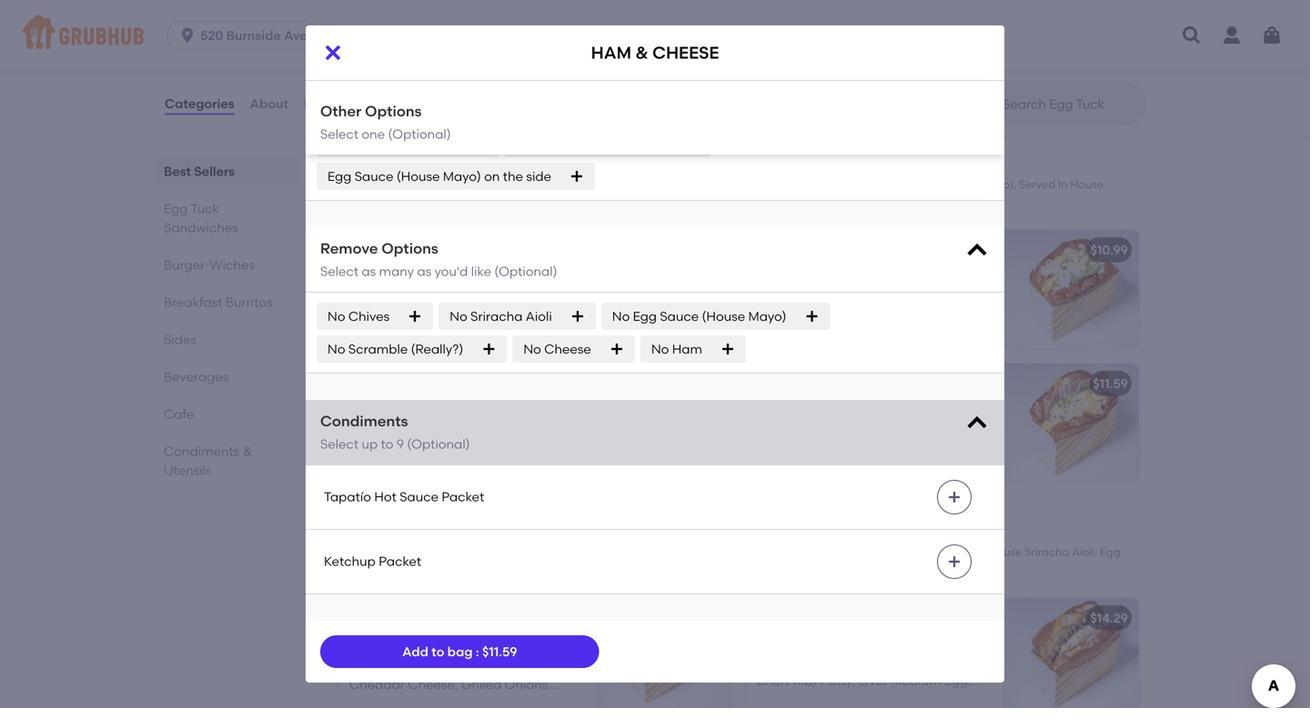 Task type: vqa. For each thing, say whether or not it's contained in the screenshot.
42 at the top left of page
no



Task type: describe. For each thing, give the bounding box(es) containing it.
up
[[362, 437, 378, 452]]

scrambled for very soft scrambled eggs, smoked ham, cheddar cheese, fresh chives, house sriracha aioli, egg sauce (house mayo), served in house brioche
[[814, 402, 882, 418]]

520
[[200, 28, 223, 43]]

eggs, for very soft scrambled eggs, fanned avocado, fresh chives, house sriracha aioli, egg sauce (house mayo), served in house brioche
[[885, 268, 918, 284]]

hot
[[374, 490, 397, 505]]

utensils
[[164, 463, 212, 479]]

chives, inside very soft scrambled eggs, fresh chives, house sriracha aioli, egg sauce (house mayo), served in house brioche
[[349, 287, 394, 302]]

(house inside very soft scrambled eggs, smoked bacon, cheddar cheese, fresh chives, house sriracha aioli, egg sauce (house mayo), served in house brioche
[[391, 461, 435, 477]]

very inside 'egg tuck sandwiches signature tucked in egg sandwiches with very soft scrambled eggs, fresh chives, house sriracha aioli, egg sauce (house mayo), served in house brioche'
[[558, 178, 581, 191]]

brioche inside 'egg tuck sandwiches signature tucked in egg sandwiches with very soft scrambled eggs, fresh chives, house sriracha aioli, egg sauce (house mayo), served in house brioche'
[[335, 194, 375, 207]]

(house inside burger-wiches house made tteok-galbi (korean short rib) patty, over medium egg, cheddar cheese, grilled onions, pickles, fresh chives, house sriracha aioli, egg sauce (house mayo), served in house brioche      **contains beef & pork**
[[371, 562, 408, 575]]

fresh inside very soft scrambled eggs, fresh chives, house sriracha aioli, egg sauce (house mayo), served in house brioche
[[514, 268, 547, 284]]

1 as from the left
[[362, 264, 376, 279]]

fresh inside very soft scrambled eggs, smoked ham, cheddar cheese, fresh chives, house sriracha aioli, egg sauce (house mayo), served in house brioche
[[905, 421, 938, 436]]

options for no
[[382, 240, 438, 258]]

made
[[371, 546, 401, 559]]

sriracha inside very soft scrambled eggs, smoked bacon, cheddar cheese, fresh chives, house sriracha aioli, egg sauce (house mayo), served in house brioche
[[439, 443, 491, 458]]

no scramble (really?)
[[328, 341, 463, 357]]

chives
[[348, 309, 390, 324]]

breakfast burritos
[[164, 295, 273, 310]]

**contains
[[579, 562, 637, 575]]

2 one from the top
[[362, 126, 385, 142]]

sauce inside burger-wiches house made tteok-galbi (korean short rib) patty, over medium egg, cheddar cheese, grilled onions, pickles, fresh chives, house sriracha aioli, egg sauce (house mayo), served in house brioche      **contains beef & pork**
[[335, 562, 368, 575]]

1 vertical spatial to
[[431, 644, 444, 660]]

cheese
[[652, 43, 719, 63]]

to inside condiments select up to 9 (optional)
[[381, 437, 393, 452]]

sauce inside very soft scrambled eggs, smoked ham, cheddar cheese, fresh chives, house sriracha aioli, egg sauce (house mayo), served in house brioche
[[757, 457, 796, 473]]

aioli
[[526, 309, 552, 324]]

sandwiches for egg tuck sandwiches
[[164, 220, 238, 236]]

many
[[379, 264, 414, 279]]

remove options select as many as you'd like (optional)
[[320, 240, 557, 279]]

cheese, inside burger-wiches house made tteok-galbi (korean short rib) patty, over medium egg, cheddar cheese, grilled onions, pickles, fresh chives, house sriracha aioli, egg sauce (house mayo), served in house brioche      **contains beef & pork**
[[750, 546, 793, 559]]

2 as from the left
[[417, 264, 431, 279]]

very for very soft scrambled eggs, fresh chives, house sriracha aioli, egg sauce (house mayo), served in house brioche
[[349, 268, 376, 284]]

categories
[[165, 96, 234, 111]]

short
[[513, 546, 541, 559]]

$13.19
[[686, 611, 721, 626]]

onions,
[[833, 546, 873, 559]]

svg image inside 520 burnside ave button
[[178, 26, 197, 45]]

1 other options select one (optional) from the top
[[320, 67, 451, 107]]

burger- for burger-wiches house made tteok-galbi (korean short rib) patty, over medium egg, cheddar cheese, grilled onions, pickles, fresh chives, house sriracha aioli, egg sauce (house mayo), served in house brioche      **contains beef & pork**
[[335, 521, 407, 544]]

served inside very soft scrambled eggs, fanned avocado, fresh chives, house sriracha aioli, egg sauce (house mayo), served in house brioche
[[801, 324, 844, 339]]

select inside remove options select as many as you'd like (optional)
[[320, 264, 359, 279]]

very soft scrambled eggs, smoked ham, cheddar cheese, fresh chives, house sriracha aioli, egg sauce (house mayo), served in house brioche
[[757, 402, 972, 491]]

egg inside very soft scrambled eggs, fresh chives, house sriracha aioli, egg sauce (house mayo), served in house brioche
[[527, 287, 551, 302]]

no for no sriracha aioli
[[450, 309, 467, 324]]

svg image up fanned
[[964, 238, 990, 264]]

1 horizontal spatial on
[[484, 169, 500, 184]]

soft for very soft scrambled eggs, fresh chives, house sriracha aioli, egg sauce (house mayo), served in house brioche
[[379, 268, 404, 284]]

beverages
[[164, 369, 229, 385]]

very soft scrambled eggs, fanned avocado, fresh chives, house sriracha aioli, egg sauce (house mayo), served in house brioche
[[757, 268, 968, 339]]

burger-wiches house made tteok-galbi (korean short rib) patty, over medium egg, cheddar cheese, grilled onions, pickles, fresh chives, house sriracha aioli, egg sauce (house mayo), served in house brioche      **contains beef & pork**
[[335, 521, 1120, 575]]

cafe
[[164, 407, 194, 422]]

sriracha inside burger-wiches house made tteok-galbi (korean short rib) patty, over medium egg, cheddar cheese, grilled onions, pickles, fresh chives, house sriracha aioli, egg sauce (house mayo), served in house brioche      **contains beef & pork**
[[1024, 546, 1069, 559]]

no for no egg sauce (house mayo)
[[612, 309, 630, 324]]

best sellers
[[164, 164, 235, 179]]

(house inside very soft scrambled eggs, fanned avocado, fresh chives, house sriracha aioli, egg sauce (house mayo), served in house brioche
[[914, 305, 957, 321]]

gochuracha royal west [spicy]
[[757, 611, 991, 626]]

mayo), inside very soft scrambled eggs, fanned avocado, fresh chives, house sriracha aioli, egg sauce (house mayo), served in house brioche
[[757, 324, 798, 339]]

scrambled for very soft scrambled eggs, fanned avocado, fresh chives, house sriracha aioli, egg sauce (house mayo), served in house brioche
[[814, 268, 882, 284]]

- for sweet
[[417, 243, 422, 258]]

with
[[531, 178, 555, 191]]

tteok-
[[404, 546, 438, 559]]

$11.59 inside button
[[841, 72, 876, 88]]

all
[[328, 136, 343, 151]]

bag
[[447, 644, 473, 660]]

scramble
[[348, 341, 408, 357]]

svg image down no sriracha aioli
[[482, 342, 496, 357]]

brioche inside very soft scrambled eggs, fresh chives, house sriracha aioli, egg sauce (house mayo), served in house brioche
[[391, 324, 438, 339]]

cheese, for bacon,
[[454, 424, 504, 440]]

bacon,
[[349, 424, 392, 440]]

0 horizontal spatial royal
[[425, 614, 468, 630]]

original for original - sweet egg
[[349, 243, 414, 258]]

no egg sauce (house mayo)
[[612, 309, 786, 324]]

ketchup
[[324, 554, 376, 570]]

over
[[600, 546, 625, 559]]

soft for very soft scrambled eggs, smoked ham, cheddar cheese, fresh chives, house sriracha aioli, egg sauce (house mayo), served in house brioche
[[787, 402, 811, 418]]

ham
[[672, 341, 702, 357]]

reviews button
[[303, 71, 355, 136]]

no for no ham
[[651, 341, 669, 357]]

eggs, for very soft scrambled eggs, smoked ham, cheddar cheese, fresh chives, house sriracha aioli, egg sauce (house mayo), served in house brioche
[[885, 402, 918, 418]]

0 horizontal spatial west
[[471, 614, 506, 630]]

sides
[[164, 332, 196, 348]]

(really?)
[[411, 341, 463, 357]]

$8.29
[[352, 72, 385, 88]]

sriracha inside very soft scrambled eggs, fanned avocado, fresh chives, house sriracha aioli, egg sauce (house mayo), served in house brioche
[[757, 305, 809, 321]]

:
[[476, 644, 479, 660]]

sriracha inside 'egg tuck sandwiches signature tucked in egg sandwiches with very soft scrambled eggs, fresh chives, house sriracha aioli, egg sauce (house mayo), served in house brioche'
[[807, 178, 851, 191]]

you'd
[[435, 264, 468, 279]]

egg tuck sandwiches signature tucked in egg sandwiches with very soft scrambled eggs, fresh chives, house sriracha aioli, egg sauce (house mayo), served in house brioche
[[335, 152, 1104, 207]]

burnside
[[226, 28, 281, 43]]

eggs, for very soft scrambled eggs, fresh chives, house sriracha aioli, egg sauce (house mayo), served in house brioche
[[478, 268, 511, 284]]

(optional) inside remove options select as many as you'd like (optional)
[[494, 264, 557, 279]]

gochuracha
[[757, 611, 855, 626]]

seller for $11.59
[[386, 358, 416, 371]]

chives, inside burger-wiches house made tteok-galbi (korean short rib) patty, over medium egg, cheddar cheese, grilled onions, pickles, fresh chives, house sriracha aioli, egg sauce (house mayo), served in house brioche      **contains beef & pork**
[[948, 546, 986, 559]]

very soft scrambled eggs, smoked bacon, cheddar cheese, fresh chives, house sriracha aioli, egg sauce (house mayo), served in house brioche
[[349, 406, 564, 495]]

in inside very soft scrambled eggs, smoked ham, cheddar cheese, fresh chives, house sriracha aioli, egg sauce (house mayo), served in house brioche
[[935, 457, 947, 473]]

gochuracha royal west [spicy] image
[[1003, 599, 1139, 709]]

mayo), inside very soft scrambled eggs, smoked ham, cheddar cheese, fresh chives, house sriracha aioli, egg sauce (house mayo), served in house brioche
[[845, 457, 887, 473]]

egg tuck sandwiches
[[164, 201, 238, 236]]

eggs, inside 'egg tuck sandwiches signature tucked in egg sandwiches with very soft scrambled eggs, fresh chives, house sriracha aioli, egg sauce (house mayo), served in house brioche'
[[668, 178, 696, 191]]

cheese, for ham,
[[852, 421, 902, 436]]

(optional) up all sauce on the side
[[388, 91, 451, 107]]

sweet
[[425, 243, 469, 258]]

$8.29 button
[[338, 0, 813, 110]]

very for very soft scrambled eggs, smoked ham, cheddar cheese, fresh chives, house sriracha aioli, egg sauce (house mayo), served in house brioche
[[757, 402, 784, 418]]

cheese
[[544, 341, 591, 357]]

original - sweet egg image
[[595, 230, 731, 349]]

1 vertical spatial the
[[503, 169, 523, 184]]

about
[[250, 96, 288, 111]]

ham & cheese image
[[1003, 364, 1139, 482]]

aioli, inside very soft scrambled eggs, fresh chives, house sriracha aioli, egg sauce (house mayo), served in house brioche
[[494, 287, 524, 302]]

svg image down avocado,
[[805, 309, 819, 324]]

soft inside 'egg tuck sandwiches signature tucked in egg sandwiches with very soft scrambled eggs, fresh chives, house sriracha aioli, egg sauce (house mayo), served in house brioche'
[[583, 178, 604, 191]]

wiches for burger-wiches
[[210, 257, 255, 273]]

egg inside very soft scrambled eggs, smoked bacon, cheddar cheese, fresh chives, house sriracha aioli, egg sauce (house mayo), served in house brioche
[[527, 443, 551, 458]]

chives, inside very soft scrambled eggs, smoked bacon, cheddar cheese, fresh chives, house sriracha aioli, egg sauce (house mayo), served in house brioche
[[349, 443, 394, 458]]

burger-wiches
[[164, 257, 255, 273]]

eggs, for very soft scrambled eggs, smoked bacon, cheddar cheese, fresh chives, house sriracha aioli, egg sauce (house mayo), served in house brioche
[[478, 406, 511, 421]]

condiments & utensils
[[164, 444, 252, 479]]

tapatío hot sauce packet
[[324, 490, 484, 505]]

0 vertical spatial best
[[164, 164, 191, 179]]

egg inside egg tuck sandwiches
[[164, 201, 188, 217]]

served inside 'egg tuck sandwiches signature tucked in egg sandwiches with very soft scrambled eggs, fresh chives, house sriracha aioli, egg sauce (house mayo), served in house brioche'
[[1019, 178, 1055, 191]]

2 other from the top
[[320, 102, 361, 120]]

no ham
[[651, 341, 702, 357]]

[spicy]
[[942, 611, 991, 626]]

1 other from the top
[[320, 67, 361, 85]]

ham,
[[757, 421, 790, 436]]

soft for very soft scrambled eggs, fanned avocado, fresh chives, house sriracha aioli, egg sauce (house mayo), served in house brioche
[[787, 268, 811, 284]]

chives, inside very soft scrambled eggs, smoked ham, cheddar cheese, fresh chives, house sriracha aioli, egg sauce (house mayo), served in house brioche
[[757, 439, 801, 454]]

sriracha inside very soft scrambled eggs, smoked ham, cheddar cheese, fresh chives, house sriracha aioli, egg sauce (house mayo), served in house brioche
[[846, 439, 899, 454]]

(house inside very soft scrambled eggs, smoked ham, cheddar cheese, fresh chives, house sriracha aioli, egg sauce (house mayo), served in house brioche
[[799, 457, 842, 473]]

& inside burger-wiches house made tteok-galbi (korean short rib) patty, over medium egg, cheddar cheese, grilled onions, pickles, fresh chives, house sriracha aioli, egg sauce (house mayo), served in house brioche      **contains beef & pork**
[[666, 562, 674, 575]]

mayo), inside 'egg tuck sandwiches signature tucked in egg sandwiches with very soft scrambled eggs, fresh chives, house sriracha aioli, egg sauce (house mayo), served in house brioche'
[[981, 178, 1016, 191]]

& for ham
[[635, 43, 648, 63]]

tuck for egg tuck sandwiches
[[191, 201, 219, 217]]

0 horizontal spatial the
[[407, 136, 427, 151]]

sauce inside very soft scrambled eggs, fresh chives, house sriracha aioli, egg sauce (house mayo), served in house brioche
[[349, 305, 388, 321]]

original - royal west image
[[595, 599, 731, 709]]

egg
[[472, 243, 500, 258]]

sauce inside 'egg tuck sandwiches signature tucked in egg sandwiches with very soft scrambled eggs, fresh chives, house sriracha aioli, egg sauce (house mayo), served in house brioche'
[[905, 178, 938, 191]]

$10.99
[[1090, 243, 1128, 258]]

add to bag : $11.59
[[402, 644, 517, 660]]

Search Egg Tuck search field
[[1001, 96, 1140, 113]]

egg inside very soft scrambled eggs, fanned avocado, fresh chives, house sriracha aioli, egg sauce (house mayo), served in house brioche
[[845, 305, 869, 321]]

condiments for condiments select up to 9 (optional)
[[320, 413, 408, 430]]

best seller for $11.59
[[360, 358, 416, 371]]

1 vertical spatial side
[[526, 169, 551, 184]]

brioche inside very soft scrambled eggs, fanned avocado, fresh chives, house sriracha aioli, egg sauce (house mayo), served in house brioche
[[903, 324, 950, 339]]

brioche inside burger-wiches house made tteok-galbi (korean short rib) patty, over medium egg, cheddar cheese, grilled onions, pickles, fresh chives, house sriracha aioli, egg sauce (house mayo), served in house brioche      **contains beef & pork**
[[536, 562, 576, 575]]

no for no scramble (really?)
[[328, 341, 345, 357]]

medium
[[628, 546, 671, 559]]

scrambled inside 'egg tuck sandwiches signature tucked in egg sandwiches with very soft scrambled eggs, fresh chives, house sriracha aioli, egg sauce (house mayo), served in house brioche'
[[607, 178, 665, 191]]

pork**
[[676, 562, 710, 575]]



Task type: locate. For each thing, give the bounding box(es) containing it.
no
[[328, 309, 345, 324], [450, 309, 467, 324], [612, 309, 630, 324], [328, 341, 345, 357], [523, 341, 541, 357], [651, 341, 669, 357]]

brioche down fanned
[[903, 324, 950, 339]]

pickles,
[[875, 546, 914, 559]]

1 horizontal spatial side
[[526, 169, 551, 184]]

sellers
[[194, 164, 235, 179]]

$14.29
[[1090, 611, 1128, 626]]

soft up avocado,
[[787, 268, 811, 284]]

1 vertical spatial best
[[360, 358, 384, 371]]

burger- up made
[[335, 521, 407, 544]]

2 vertical spatial $11.59
[[482, 644, 517, 660]]

very right the "with"
[[558, 178, 581, 191]]

served inside very soft scrambled eggs, fresh chives, house sriracha aioli, egg sauce (house mayo), served in house brioche
[[482, 305, 525, 321]]

as
[[362, 264, 376, 279], [417, 264, 431, 279]]

ham & cheese
[[591, 43, 719, 63]]

cheddar right "bacon,"
[[396, 424, 451, 440]]

2 horizontal spatial cheddar
[[793, 421, 849, 436]]

0 vertical spatial best seller
[[360, 358, 416, 371]]

select down $8.29
[[320, 91, 359, 107]]

best
[[164, 164, 191, 179], [360, 358, 384, 371], [360, 592, 384, 605]]

select down reviews
[[320, 126, 359, 142]]

scrambled inside very soft scrambled eggs, smoked bacon, cheddar cheese, fresh chives, house sriracha aioli, egg sauce (house mayo), served in house brioche
[[407, 406, 475, 421]]

2 best seller from the top
[[360, 592, 416, 605]]

categories button
[[164, 71, 235, 136]]

the left the "with"
[[503, 169, 523, 184]]

other options select one (optional) up all sauce on the side
[[320, 67, 451, 107]]

in inside very soft scrambled eggs, fresh chives, house sriracha aioli, egg sauce (house mayo), served in house brioche
[[528, 305, 539, 321]]

1 vertical spatial sandwiches
[[465, 178, 528, 191]]

0 vertical spatial one
[[362, 91, 385, 107]]

2 vertical spatial options
[[382, 240, 438, 258]]

aioli, inside 'egg tuck sandwiches signature tucked in egg sandwiches with very soft scrambled eggs, fresh chives, house sriracha aioli, egg sauce (house mayo), served in house brioche'
[[854, 178, 879, 191]]

as left many
[[362, 264, 376, 279]]

1 vertical spatial burger-
[[335, 521, 407, 544]]

original up many
[[349, 243, 414, 258]]

1 horizontal spatial cheddar
[[700, 546, 747, 559]]

egg inside very soft scrambled eggs, smoked ham, cheddar cheese, fresh chives, house sriracha aioli, egg sauce (house mayo), served in house brioche
[[934, 439, 958, 454]]

seller down no scramble (really?)
[[386, 358, 416, 371]]

best seller down no scramble (really?)
[[360, 358, 416, 371]]

1 horizontal spatial condiments
[[320, 413, 408, 430]]

0 horizontal spatial condiments
[[164, 444, 240, 459]]

served inside very soft scrambled eggs, smoked ham, cheddar cheese, fresh chives, house sriracha aioli, egg sauce (house mayo), served in house brioche
[[890, 457, 932, 473]]

wiches up breakfast burritos
[[210, 257, 255, 273]]

svg image right ave
[[322, 42, 344, 64]]

aioli,
[[854, 178, 879, 191], [494, 287, 524, 302], [812, 305, 842, 321], [902, 439, 931, 454], [494, 443, 524, 458], [1072, 546, 1097, 559]]

1 horizontal spatial as
[[417, 264, 431, 279]]

brioche up grilled
[[799, 476, 846, 491]]

burger- inside burger-wiches house made tteok-galbi (korean short rib) patty, over medium egg, cheddar cheese, grilled onions, pickles, fresh chives, house sriracha aioli, egg sauce (house mayo), served in house brioche      **contains beef & pork**
[[335, 521, 407, 544]]

0 vertical spatial seller
[[386, 358, 416, 371]]

to left bag
[[431, 644, 444, 660]]

0 vertical spatial sandwiches
[[427, 152, 543, 175]]

0 vertical spatial -
[[417, 243, 422, 258]]

best seller for $14.29
[[360, 592, 416, 605]]

the up "egg sauce (house mayo) on the side"
[[407, 136, 427, 151]]

wiches up 'galbi'
[[407, 521, 477, 544]]

1 horizontal spatial to
[[431, 644, 444, 660]]

1 vertical spatial &
[[243, 444, 252, 459]]

2 horizontal spatial &
[[666, 562, 674, 575]]

0 horizontal spatial side
[[430, 136, 455, 151]]

original up add
[[349, 614, 414, 630]]

0 vertical spatial the
[[407, 136, 427, 151]]

(optional) right the like
[[494, 264, 557, 279]]

other options select one (optional)
[[320, 67, 451, 107], [320, 102, 451, 142]]

best seller down the ketchup packet
[[360, 592, 416, 605]]

burger- for burger-wiches
[[164, 257, 210, 273]]

1 seller from the top
[[386, 358, 416, 371]]

other options select one (optional) down $8.29
[[320, 102, 451, 142]]

1 - from the top
[[417, 243, 422, 258]]

cheddar inside very soft scrambled eggs, smoked ham, cheddar cheese, fresh chives, house sriracha aioli, egg sauce (house mayo), served in house brioche
[[793, 421, 849, 436]]

original for original - royal west
[[349, 614, 414, 630]]

0 horizontal spatial as
[[362, 264, 376, 279]]

tapatío
[[324, 490, 371, 505]]

svg image
[[1181, 25, 1203, 46], [1261, 25, 1283, 46], [408, 309, 422, 324], [570, 309, 585, 324], [609, 342, 624, 357], [964, 411, 990, 437], [947, 490, 962, 505]]

fresh inside very soft scrambled eggs, fanned avocado, fresh chives, house sriracha aioli, egg sauce (house mayo), served in house brioche
[[818, 287, 851, 302]]

mayo),
[[981, 178, 1016, 191], [438, 305, 479, 321], [757, 324, 798, 339], [845, 457, 887, 473], [438, 461, 479, 477], [411, 562, 446, 575]]

other up reviews
[[320, 67, 361, 85]]

scrambled for very soft scrambled eggs, fresh chives, house sriracha aioli, egg sauce (house mayo), served in house brioche
[[407, 268, 475, 284]]

condiments inside condiments & utensils
[[164, 444, 240, 459]]

main navigation navigation
[[0, 0, 1310, 71]]

mayo)
[[443, 169, 481, 184], [748, 309, 786, 324]]

select left the up
[[320, 437, 359, 452]]

rib)
[[544, 546, 565, 559]]

2 horizontal spatial $11.59
[[1093, 376, 1128, 392]]

2 seller from the top
[[386, 592, 416, 605]]

served up pickles,
[[890, 457, 932, 473]]

(optional) inside condiments select up to 9 (optional)
[[407, 437, 470, 452]]

(house inside 'egg tuck sandwiches signature tucked in egg sandwiches with very soft scrambled eggs, fresh chives, house sriracha aioli, egg sauce (house mayo), served in house brioche'
[[941, 178, 978, 191]]

very soft scrambled eggs, fresh chives, house sriracha aioli, egg sauce (house mayo), served in house brioche
[[349, 268, 551, 339]]

served up (korean
[[482, 461, 525, 477]]

add
[[402, 644, 428, 660]]

cheddar
[[793, 421, 849, 436], [396, 424, 451, 440], [700, 546, 747, 559]]

egg
[[335, 152, 372, 175], [328, 169, 351, 184], [441, 178, 462, 191], [882, 178, 902, 191], [164, 201, 188, 217], [527, 287, 551, 302], [845, 305, 869, 321], [633, 309, 657, 324], [934, 439, 958, 454], [527, 443, 551, 458], [1100, 546, 1120, 559]]

mayo), inside very soft scrambled eggs, fresh chives, house sriracha aioli, egg sauce (house mayo), served in house brioche
[[438, 305, 479, 321]]

soft inside very soft scrambled eggs, fanned avocado, fresh chives, house sriracha aioli, egg sauce (house mayo), served in house brioche
[[787, 268, 811, 284]]

one right all at the top
[[362, 126, 385, 142]]

brioche down 9
[[391, 480, 438, 495]]

packet up 'galbi'
[[442, 490, 484, 505]]

fresh inside very soft scrambled eggs, smoked bacon, cheddar cheese, fresh chives, house sriracha aioli, egg sauce (house mayo), served in house brioche
[[507, 424, 540, 440]]

aioli, inside very soft scrambled eggs, fanned avocado, fresh chives, house sriracha aioli, egg sauce (house mayo), served in house brioche
[[812, 305, 842, 321]]

tuck inside 'egg tuck sandwiches signature tucked in egg sandwiches with very soft scrambled eggs, fresh chives, house sriracha aioli, egg sauce (house mayo), served in house brioche'
[[376, 152, 422, 175]]

(optional) right 9
[[407, 437, 470, 452]]

1 horizontal spatial royal
[[858, 611, 900, 626]]

2 other options select one (optional) from the top
[[320, 102, 451, 142]]

in inside very soft scrambled eggs, fanned avocado, fresh chives, house sriracha aioli, egg sauce (house mayo), served in house brioche
[[847, 324, 858, 339]]

west left the [spicy] at right bottom
[[903, 611, 939, 626]]

svg image
[[178, 26, 197, 45], [322, 42, 344, 64], [570, 169, 584, 184], [964, 238, 990, 264], [805, 309, 819, 324], [482, 342, 496, 357], [720, 342, 735, 357], [947, 555, 962, 569]]

no sriracha aioli
[[450, 309, 552, 324]]

2 vertical spatial sandwiches
[[164, 220, 238, 236]]

0 vertical spatial packet
[[442, 490, 484, 505]]

no cheese
[[523, 341, 591, 357]]

$11.59 button
[[827, 2, 1139, 110]]

aioli, inside burger-wiches house made tteok-galbi (korean short rib) patty, over medium egg, cheddar cheese, grilled onions, pickles, fresh chives, house sriracha aioli, egg sauce (house mayo), served in house brioche      **contains beef & pork**
[[1072, 546, 1097, 559]]

best down the ketchup packet
[[360, 592, 384, 605]]

brioche down rib)
[[536, 562, 576, 575]]

ave
[[284, 28, 307, 43]]

mayo), inside burger-wiches house made tteok-galbi (korean short rib) patty, over medium egg, cheddar cheese, grilled onions, pickles, fresh chives, house sriracha aioli, egg sauce (house mayo), served in house brioche      **contains beef & pork**
[[411, 562, 446, 575]]

brioche inside very soft scrambled eggs, smoked ham, cheddar cheese, fresh chives, house sriracha aioli, egg sauce (house mayo), served in house brioche
[[799, 476, 846, 491]]

reviews
[[304, 96, 355, 111]]

svg image right ham
[[720, 342, 735, 357]]

soft up ham,
[[787, 402, 811, 418]]

in inside very soft scrambled eggs, smoked bacon, cheddar cheese, fresh chives, house sriracha aioli, egg sauce (house mayo), served in house brioche
[[528, 461, 539, 477]]

egg sauce (house mayo) on the side
[[328, 169, 551, 184]]

mayo) right tucked
[[443, 169, 481, 184]]

packet right ketchup
[[379, 554, 421, 570]]

smoked for very soft scrambled eggs, smoked ham, cheddar cheese, fresh chives, house sriracha aioli, egg sauce (house mayo), served in house brioche
[[922, 402, 972, 418]]

house
[[771, 178, 804, 191], [1070, 178, 1104, 191], [397, 287, 436, 302], [902, 287, 941, 302], [349, 324, 388, 339], [861, 324, 900, 339], [804, 439, 843, 454], [397, 443, 436, 458], [757, 476, 796, 491], [349, 480, 388, 495], [335, 546, 368, 559], [989, 546, 1022, 559], [500, 562, 533, 575]]

scrambled inside very soft scrambled eggs, fanned avocado, fresh chives, house sriracha aioli, egg sauce (house mayo), served in house brioche
[[814, 268, 882, 284]]

cheddar for ham,
[[793, 421, 849, 436]]

condiments up the up
[[320, 413, 408, 430]]

cheddar inside very soft scrambled eggs, smoked bacon, cheddar cheese, fresh chives, house sriracha aioli, egg sauce (house mayo), served in house brioche
[[396, 424, 451, 440]]

chives, inside 'egg tuck sandwiches signature tucked in egg sandwiches with very soft scrambled eggs, fresh chives, house sriracha aioli, egg sauce (house mayo), served in house brioche'
[[730, 178, 768, 191]]

(korean
[[469, 546, 511, 559]]

served inside burger-wiches house made tteok-galbi (korean short rib) patty, over medium egg, cheddar cheese, grilled onions, pickles, fresh chives, house sriracha aioli, egg sauce (house mayo), served in house brioche      **contains beef & pork**
[[449, 562, 485, 575]]

1 vertical spatial tuck
[[191, 201, 219, 217]]

wiches
[[210, 257, 255, 273], [407, 521, 477, 544]]

1 horizontal spatial cheese,
[[750, 546, 793, 559]]

1 horizontal spatial mayo)
[[748, 309, 786, 324]]

egg,
[[674, 546, 697, 559]]

0 vertical spatial &
[[635, 43, 648, 63]]

options inside remove options select as many as you'd like (optional)
[[382, 240, 438, 258]]

served down search egg tuck search box
[[1019, 178, 1055, 191]]

1 vertical spatial other
[[320, 102, 361, 120]]

condiments for condiments & utensils
[[164, 444, 240, 459]]

about button
[[249, 71, 289, 136]]

1 one from the top
[[362, 91, 385, 107]]

3 select from the top
[[320, 264, 359, 279]]

mayo), inside very soft scrambled eggs, smoked bacon, cheddar cheese, fresh chives, house sriracha aioli, egg sauce (house mayo), served in house brioche
[[438, 461, 479, 477]]

0 horizontal spatial on
[[388, 136, 403, 151]]

(house inside very soft scrambled eggs, fresh chives, house sriracha aioli, egg sauce (house mayo), served in house brioche
[[391, 305, 435, 321]]

eggs, inside very soft scrambled eggs, fresh chives, house sriracha aioli, egg sauce (house mayo), served in house brioche
[[478, 268, 511, 284]]

1 vertical spatial packet
[[379, 554, 421, 570]]

0 horizontal spatial to
[[381, 437, 393, 452]]

original - royal west
[[349, 614, 506, 630]]

scrambled for very soft scrambled eggs, smoked bacon, cheddar cheese, fresh chives, house sriracha aioli, egg sauce (house mayo), served in house brioche
[[407, 406, 475, 421]]

very for very soft scrambled eggs, fanned avocado, fresh chives, house sriracha aioli, egg sauce (house mayo), served in house brioche
[[757, 268, 784, 284]]

520 burnside ave
[[200, 28, 307, 43]]

0 horizontal spatial &
[[243, 444, 252, 459]]

no for no chives
[[328, 309, 345, 324]]

520 burnside ave button
[[167, 21, 326, 50]]

other up all at the top
[[320, 102, 361, 120]]

beef
[[639, 562, 663, 575]]

served down 'galbi'
[[449, 562, 485, 575]]

tuck down best sellers
[[191, 201, 219, 217]]

sriracha inside very soft scrambled eggs, fresh chives, house sriracha aioli, egg sauce (house mayo), served in house brioche
[[439, 287, 491, 302]]

original - sweet egg
[[349, 243, 500, 258]]

scrambled inside very soft scrambled eggs, smoked ham, cheddar cheese, fresh chives, house sriracha aioli, egg sauce (house mayo), served in house brioche
[[814, 402, 882, 418]]

(optional) up "egg sauce (house mayo) on the side"
[[388, 126, 451, 142]]

to
[[381, 437, 393, 452], [431, 644, 444, 660]]

served
[[1019, 178, 1055, 191], [482, 305, 525, 321], [801, 324, 844, 339], [890, 457, 932, 473], [482, 461, 525, 477], [449, 562, 485, 575]]

cheddar up pork**
[[700, 546, 747, 559]]

egg inside burger-wiches house made tteok-galbi (korean short rib) patty, over medium egg, cheddar cheese, grilled onions, pickles, fresh chives, house sriracha aioli, egg sauce (house mayo), served in house brioche      **contains beef & pork**
[[1100, 546, 1120, 559]]

very down "remove"
[[349, 268, 376, 284]]

brioche inside very soft scrambled eggs, smoked bacon, cheddar cheese, fresh chives, house sriracha aioli, egg sauce (house mayo), served in house brioche
[[391, 480, 438, 495]]

1 horizontal spatial the
[[503, 169, 523, 184]]

1 vertical spatial -
[[417, 614, 422, 630]]

grilled
[[795, 546, 830, 559]]

packet
[[442, 490, 484, 505], [379, 554, 421, 570]]

sauce
[[346, 136, 385, 151], [355, 169, 393, 184], [905, 178, 938, 191], [349, 305, 388, 321], [872, 305, 911, 321], [660, 309, 699, 324], [757, 457, 796, 473], [349, 461, 388, 477], [400, 490, 438, 505], [335, 562, 368, 575]]

soft right the "with"
[[583, 178, 604, 191]]

seller up original - royal west
[[386, 592, 416, 605]]

ketchup packet
[[324, 554, 421, 570]]

svg image right the "with"
[[570, 169, 584, 184]]

royal down pickles,
[[858, 611, 900, 626]]

sauce inside very soft scrambled eggs, smoked bacon, cheddar cheese, fresh chives, house sriracha aioli, egg sauce (house mayo), served in house brioche
[[349, 461, 388, 477]]

svg image up the [spicy] at right bottom
[[947, 555, 962, 569]]

very up avocado,
[[757, 268, 784, 284]]

seller for $14.29
[[386, 592, 416, 605]]

to left 9
[[381, 437, 393, 452]]

soft inside very soft scrambled eggs, smoked ham, cheddar cheese, fresh chives, house sriracha aioli, egg sauce (house mayo), served in house brioche
[[787, 402, 811, 418]]

remove
[[320, 240, 378, 258]]

2 select from the top
[[320, 126, 359, 142]]

2 original from the top
[[349, 614, 414, 630]]

fanned
[[922, 268, 968, 284]]

condiments up utensils
[[164, 444, 240, 459]]

sriracha
[[807, 178, 851, 191], [439, 287, 491, 302], [757, 305, 809, 321], [470, 309, 523, 324], [846, 439, 899, 454], [439, 443, 491, 458], [1024, 546, 1069, 559]]

sandwiches for egg tuck sandwiches signature tucked in egg sandwiches with very soft scrambled eggs, fresh chives, house sriracha aioli, egg sauce (house mayo), served in house brioche
[[427, 152, 543, 175]]

1 original from the top
[[349, 243, 414, 258]]

served left 'aioli'
[[482, 305, 525, 321]]

& for condiments
[[243, 444, 252, 459]]

other
[[320, 67, 361, 85], [320, 102, 361, 120]]

tuck down all sauce on the side
[[376, 152, 422, 175]]

chives, inside very soft scrambled eggs, fanned avocado, fresh chives, house sriracha aioli, egg sauce (house mayo), served in house brioche
[[854, 287, 899, 302]]

0 horizontal spatial mayo)
[[443, 169, 481, 184]]

wiches inside burger-wiches house made tteok-galbi (korean short rib) patty, over medium egg, cheddar cheese, grilled onions, pickles, fresh chives, house sriracha aioli, egg sauce (house mayo), served in house brioche      **contains beef & pork**
[[407, 521, 477, 544]]

tuck for egg tuck sandwiches signature tucked in egg sandwiches with very soft scrambled eggs, fresh chives, house sriracha aioli, egg sauce (house mayo), served in house brioche
[[376, 152, 422, 175]]

sandwiches left the "with"
[[465, 178, 528, 191]]

0 vertical spatial $11.59
[[841, 72, 876, 88]]

west up :
[[471, 614, 506, 630]]

very up "bacon,"
[[349, 406, 376, 421]]

eggs, inside very soft scrambled eggs, smoked bacon, cheddar cheese, fresh chives, house sriracha aioli, egg sauce (house mayo), served in house brioche
[[478, 406, 511, 421]]

avocado,
[[757, 287, 815, 302]]

0 horizontal spatial cheese,
[[454, 424, 504, 440]]

ham
[[591, 43, 631, 63]]

cheddar for bacon,
[[396, 424, 451, 440]]

west
[[903, 611, 939, 626], [471, 614, 506, 630]]

1 horizontal spatial smoked
[[922, 402, 972, 418]]

best down "scramble"
[[360, 358, 384, 371]]

burger- up breakfast
[[164, 257, 210, 273]]

one down $8.29
[[362, 91, 385, 107]]

0 horizontal spatial packet
[[379, 554, 421, 570]]

1 horizontal spatial west
[[903, 611, 939, 626]]

1 vertical spatial wiches
[[407, 521, 477, 544]]

brioche up no scramble (really?)
[[391, 324, 438, 339]]

0 horizontal spatial tuck
[[191, 201, 219, 217]]

1 vertical spatial mayo)
[[748, 309, 786, 324]]

1 vertical spatial condiments
[[164, 444, 240, 459]]

- up add
[[417, 614, 422, 630]]

1 vertical spatial seller
[[386, 592, 416, 605]]

1 vertical spatial on
[[484, 169, 500, 184]]

fresh inside 'egg tuck sandwiches signature tucked in egg sandwiches with very soft scrambled eggs, fresh chives, house sriracha aioli, egg sauce (house mayo), served in house brioche'
[[699, 178, 727, 191]]

no chives
[[328, 309, 390, 324]]

very up ham,
[[757, 402, 784, 418]]

royal up the add to bag : $11.59
[[425, 614, 468, 630]]

1 vertical spatial options
[[365, 102, 422, 120]]

served inside very soft scrambled eggs, smoked bacon, cheddar cheese, fresh chives, house sriracha aioli, egg sauce (house mayo), served in house brioche
[[482, 461, 525, 477]]

condiments inside condiments select up to 9 (optional)
[[320, 413, 408, 430]]

sandwiches up the "with"
[[427, 152, 543, 175]]

sauce inside very soft scrambled eggs, fanned avocado, fresh chives, house sriracha aioli, egg sauce (house mayo), served in house brioche
[[872, 305, 911, 321]]

1 vertical spatial one
[[362, 126, 385, 142]]

on up tucked
[[388, 136, 403, 151]]

0 vertical spatial condiments
[[320, 413, 408, 430]]

the
[[407, 136, 427, 151], [503, 169, 523, 184]]

0 vertical spatial on
[[388, 136, 403, 151]]

very inside very soft scrambled eggs, smoked bacon, cheddar cheese, fresh chives, house sriracha aioli, egg sauce (house mayo), served in house brioche
[[349, 406, 376, 421]]

brioche
[[335, 194, 375, 207], [391, 324, 438, 339], [903, 324, 950, 339], [799, 476, 846, 491], [391, 480, 438, 495], [536, 562, 576, 575]]

best for $11.59
[[360, 358, 384, 371]]

1 vertical spatial original
[[349, 614, 414, 630]]

- for royal
[[417, 614, 422, 630]]

fresh inside burger-wiches house made tteok-galbi (korean short rib) patty, over medium egg, cheddar cheese, grilled onions, pickles, fresh chives, house sriracha aioli, egg sauce (house mayo), served in house brioche      **contains beef & pork**
[[917, 546, 945, 559]]

1 horizontal spatial tuck
[[376, 152, 422, 175]]

as down the original - sweet egg
[[417, 264, 431, 279]]

one
[[362, 91, 385, 107], [362, 126, 385, 142]]

condiments select up to 9 (optional)
[[320, 413, 470, 452]]

select down "remove"
[[320, 264, 359, 279]]

like
[[471, 264, 491, 279]]

very for very soft scrambled eggs, smoked bacon, cheddar cheese, fresh chives, house sriracha aioli, egg sauce (house mayo), served in house brioche
[[349, 406, 376, 421]]

all sauce on the side
[[328, 136, 455, 151]]

0 vertical spatial burger-
[[164, 257, 210, 273]]

0 horizontal spatial cheddar
[[396, 424, 451, 440]]

1 horizontal spatial packet
[[442, 490, 484, 505]]

soft for very soft scrambled eggs, smoked bacon, cheddar cheese, fresh chives, house sriracha aioli, egg sauce (house mayo), served in house brioche
[[379, 406, 404, 421]]

tuck inside egg tuck sandwiches
[[191, 201, 219, 217]]

(optional)
[[388, 91, 451, 107], [388, 126, 451, 142], [494, 264, 557, 279], [407, 437, 470, 452]]

0 vertical spatial other
[[320, 67, 361, 85]]

very inside very soft scrambled eggs, fresh chives, house sriracha aioli, egg sauce (house mayo), served in house brioche
[[349, 268, 376, 284]]

breakfast
[[164, 295, 223, 310]]

avo egg image
[[1003, 230, 1139, 349]]

1 horizontal spatial burger-
[[335, 521, 407, 544]]

eggs, inside very soft scrambled eggs, fanned avocado, fresh chives, house sriracha aioli, egg sauce (house mayo), served in house brioche
[[885, 268, 918, 284]]

2 horizontal spatial cheese,
[[852, 421, 902, 436]]

in inside burger-wiches house made tteok-galbi (korean short rib) patty, over medium egg, cheddar cheese, grilled onions, pickles, fresh chives, house sriracha aioli, egg sauce (house mayo), served in house brioche      **contains beef & pork**
[[488, 562, 497, 575]]

brioche down signature
[[335, 194, 375, 207]]

served down avocado,
[[801, 324, 844, 339]]

no for no cheese
[[523, 341, 541, 357]]

1 horizontal spatial $11.59
[[841, 72, 876, 88]]

smoked inside very soft scrambled eggs, smoked bacon, cheddar cheese, fresh chives, house sriracha aioli, egg sauce (house mayo), served in house brioche
[[514, 406, 564, 421]]

0 horizontal spatial $11.59
[[482, 644, 517, 660]]

patty,
[[567, 546, 597, 559]]

0 vertical spatial side
[[430, 136, 455, 151]]

soft down the original - sweet egg
[[379, 268, 404, 284]]

0 vertical spatial mayo)
[[443, 169, 481, 184]]

aioli, inside very soft scrambled eggs, smoked bacon, cheddar cheese, fresh chives, house sriracha aioli, egg sauce (house mayo), served in house brioche
[[494, 443, 524, 458]]

smoked for very soft scrambled eggs, smoked bacon, cheddar cheese, fresh chives, house sriracha aioli, egg sauce (house mayo), served in house brioche
[[514, 406, 564, 421]]

cheese, inside very soft scrambled eggs, smoked ham, cheddar cheese, fresh chives, house sriracha aioli, egg sauce (house mayo), served in house brioche
[[852, 421, 902, 436]]

4 select from the top
[[320, 437, 359, 452]]

2 - from the top
[[417, 614, 422, 630]]

best for $14.29
[[360, 592, 384, 605]]

0 vertical spatial original
[[349, 243, 414, 258]]

2 vertical spatial best
[[360, 592, 384, 605]]

very inside very soft scrambled eggs, fanned avocado, fresh chives, house sriracha aioli, egg sauce (house mayo), served in house brioche
[[757, 268, 784, 284]]

signature
[[335, 178, 386, 191]]

1 select from the top
[[320, 91, 359, 107]]

best left sellers
[[164, 164, 191, 179]]

- left sweet
[[417, 243, 422, 258]]

on
[[388, 136, 403, 151], [484, 169, 500, 184]]

smoked inside very soft scrambled eggs, smoked ham, cheddar cheese, fresh chives, house sriracha aioli, egg sauce (house mayo), served in house brioche
[[922, 402, 972, 418]]

1 vertical spatial $11.59
[[1093, 376, 1128, 392]]

-
[[417, 243, 422, 258], [417, 614, 422, 630]]

bacon & cheese image
[[595, 364, 731, 482]]

sandwiches up burger-wiches
[[164, 220, 238, 236]]

aioli, inside very soft scrambled eggs, smoked ham, cheddar cheese, fresh chives, house sriracha aioli, egg sauce (house mayo), served in house brioche
[[902, 439, 931, 454]]

0 vertical spatial wiches
[[210, 257, 255, 273]]

0 horizontal spatial wiches
[[210, 257, 255, 273]]

cheese, inside very soft scrambled eggs, smoked bacon, cheddar cheese, fresh chives, house sriracha aioli, egg sauce (house mayo), served in house brioche
[[454, 424, 504, 440]]

& inside condiments & utensils
[[243, 444, 252, 459]]

1 best seller from the top
[[360, 358, 416, 371]]

0 horizontal spatial smoked
[[514, 406, 564, 421]]

on left the "with"
[[484, 169, 500, 184]]

burger-
[[164, 257, 210, 273], [335, 521, 407, 544]]

1 vertical spatial best seller
[[360, 592, 416, 605]]

0 vertical spatial tuck
[[376, 152, 422, 175]]

tucked
[[389, 178, 427, 191]]

galbi
[[437, 546, 466, 559]]

1 horizontal spatial wiches
[[407, 521, 477, 544]]

select inside condiments select up to 9 (optional)
[[320, 437, 359, 452]]

soft up "bacon,"
[[379, 406, 404, 421]]

burritos
[[226, 295, 273, 310]]

9
[[396, 437, 404, 452]]

1 horizontal spatial &
[[635, 43, 648, 63]]

2 vertical spatial &
[[666, 562, 674, 575]]

eggs, inside very soft scrambled eggs, smoked ham, cheddar cheese, fresh chives, house sriracha aioli, egg sauce (house mayo), served in house brioche
[[885, 402, 918, 418]]

0 horizontal spatial burger-
[[164, 257, 210, 273]]

options for egg
[[365, 67, 422, 85]]

mayo) down avocado,
[[748, 309, 786, 324]]

wiches for burger-wiches house made tteok-galbi (korean short rib) patty, over medium egg, cheddar cheese, grilled onions, pickles, fresh chives, house sriracha aioli, egg sauce (house mayo), served in house brioche      **contains beef & pork**
[[407, 521, 477, 544]]

cheddar right ham,
[[793, 421, 849, 436]]

svg image left '520'
[[178, 26, 197, 45]]

cheddar inside burger-wiches house made tteok-galbi (korean short rib) patty, over medium egg, cheddar cheese, grilled onions, pickles, fresh chives, house sriracha aioli, egg sauce (house mayo), served in house brioche      **contains beef & pork**
[[700, 546, 747, 559]]

0 vertical spatial to
[[381, 437, 393, 452]]

0 vertical spatial options
[[365, 67, 422, 85]]



